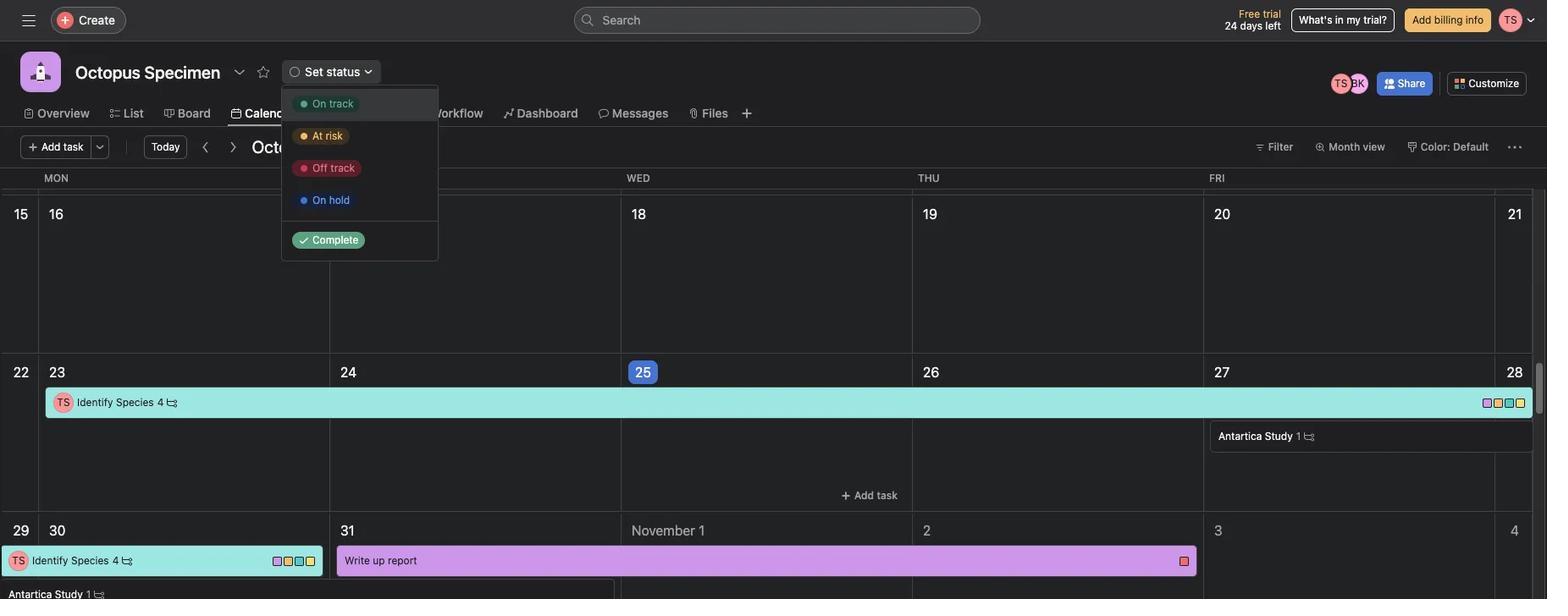 Task type: describe. For each thing, give the bounding box(es) containing it.
files
[[703, 106, 729, 120]]

mon
[[44, 172, 69, 185]]

filter button
[[1248, 136, 1302, 159]]

off track
[[313, 162, 355, 175]]

complete
[[313, 234, 359, 247]]

0 vertical spatial add task
[[42, 141, 84, 153]]

add inside add billing info "button"
[[1413, 14, 1432, 26]]

31
[[341, 524, 355, 539]]

on for on hold
[[313, 194, 326, 207]]

write
[[345, 555, 370, 568]]

create
[[79, 13, 115, 27]]

1 vertical spatial leftcount image
[[94, 590, 104, 600]]

next month image
[[227, 141, 240, 154]]

month view button
[[1308, 136, 1393, 159]]

november
[[632, 524, 696, 539]]

free trial 24 days left
[[1225, 8, 1282, 32]]

workflow
[[431, 106, 483, 120]]

wed
[[627, 172, 651, 185]]

today
[[151, 141, 180, 153]]

off
[[313, 162, 328, 175]]

leftcount image for 1
[[1305, 432, 1315, 442]]

1 vertical spatial add task
[[855, 490, 898, 502]]

previous month image
[[199, 141, 213, 154]]

filter
[[1269, 141, 1294, 153]]

month view
[[1329, 141, 1386, 153]]

up
[[373, 555, 385, 568]]

my
[[1347, 14, 1361, 26]]

0 horizontal spatial task
[[63, 141, 84, 153]]

set status
[[305, 64, 360, 79]]

1 vertical spatial 4
[[1511, 524, 1520, 539]]

0 horizontal spatial more actions image
[[95, 142, 105, 152]]

1 vertical spatial add task button
[[834, 485, 906, 508]]

set status button
[[282, 60, 381, 84]]

customize button
[[1448, 72, 1527, 96]]

timeline
[[349, 106, 397, 120]]

antartica
[[1219, 430, 1263, 443]]

board link
[[164, 104, 211, 123]]

info
[[1466, 14, 1484, 26]]

free
[[1239, 8, 1261, 20]]

left
[[1266, 19, 1282, 32]]

1 horizontal spatial leftcount image
[[167, 398, 177, 408]]

0 horizontal spatial 24
[[341, 365, 357, 380]]

add billing info button
[[1405, 8, 1492, 32]]

add to starred image
[[257, 65, 270, 79]]

ts for the rightmost leftcount image
[[57, 396, 70, 409]]

thu
[[918, 172, 940, 185]]

16
[[49, 207, 64, 222]]

2 vertical spatial add
[[855, 490, 874, 502]]

23
[[49, 365, 65, 380]]

october 2023
[[252, 137, 357, 157]]

4 for 4's leftcount icon
[[112, 555, 119, 568]]

hold
[[329, 194, 350, 207]]

november 1
[[632, 524, 705, 539]]

days
[[1241, 19, 1263, 32]]

bk
[[1352, 77, 1365, 90]]

17
[[341, 207, 354, 222]]

22
[[13, 365, 29, 380]]

share
[[1398, 77, 1426, 90]]

what's in my trial?
[[1300, 14, 1388, 26]]

on hold
[[313, 194, 350, 207]]

create button
[[51, 7, 126, 34]]

color:
[[1421, 141, 1451, 153]]

25
[[635, 365, 651, 380]]

color: default
[[1421, 141, 1489, 153]]

27
[[1215, 365, 1230, 380]]

at
[[313, 130, 323, 142]]

today button
[[144, 136, 188, 159]]

rocket image
[[30, 62, 51, 82]]

customize
[[1469, 77, 1520, 90]]

2023
[[317, 137, 357, 157]]

species for 4's leftcount icon
[[71, 555, 109, 568]]

timeline link
[[336, 104, 397, 123]]

status
[[327, 64, 360, 79]]

identify species for the rightmost leftcount image
[[77, 396, 154, 409]]

species for the rightmost leftcount image
[[116, 396, 154, 409]]



Task type: vqa. For each thing, say whether or not it's contained in the screenshot.
JM icon
no



Task type: locate. For each thing, give the bounding box(es) containing it.
identify
[[77, 396, 113, 409], [32, 555, 68, 568]]

0 vertical spatial 4
[[157, 396, 164, 409]]

board
[[178, 106, 211, 120]]

2 vertical spatial ts
[[12, 555, 25, 568]]

1 horizontal spatial add
[[855, 490, 874, 502]]

1 horizontal spatial add task
[[855, 490, 898, 502]]

0 horizontal spatial 1
[[699, 524, 705, 539]]

15
[[14, 207, 28, 222]]

overview link
[[24, 104, 90, 123]]

more actions image
[[1509, 141, 1522, 154], [95, 142, 105, 152]]

19
[[923, 207, 938, 222]]

files link
[[689, 104, 729, 123]]

28
[[1507, 365, 1524, 380]]

in
[[1336, 14, 1344, 26]]

trial
[[1263, 8, 1282, 20]]

1 vertical spatial species
[[71, 555, 109, 568]]

billing
[[1435, 14, 1464, 26]]

fri
[[1210, 172, 1225, 185]]

study
[[1266, 430, 1293, 443]]

dashboard
[[517, 106, 578, 120]]

leftcount image
[[1305, 432, 1315, 442], [122, 557, 132, 567]]

search
[[603, 13, 641, 27]]

on track menu item
[[282, 89, 438, 121]]

october
[[252, 137, 313, 157]]

26
[[923, 365, 940, 380]]

0 horizontal spatial add
[[42, 141, 61, 153]]

0 horizontal spatial identify
[[32, 555, 68, 568]]

1 on from the top
[[313, 97, 326, 110]]

leftcount image for 4
[[122, 557, 132, 567]]

task
[[63, 141, 84, 153], [877, 490, 898, 502]]

tue
[[335, 172, 356, 185]]

default
[[1454, 141, 1489, 153]]

0 vertical spatial identify species
[[77, 396, 154, 409]]

add tab image
[[740, 107, 754, 120]]

29
[[13, 524, 29, 539]]

track inside menu item
[[329, 97, 354, 110]]

None text field
[[71, 57, 225, 87]]

24
[[1225, 19, 1238, 32], [341, 365, 357, 380]]

0 horizontal spatial add task button
[[20, 136, 91, 159]]

add billing info
[[1413, 14, 1484, 26]]

30
[[49, 524, 66, 539]]

track down 2023
[[331, 162, 355, 175]]

search list box
[[574, 7, 981, 34]]

identify species for 4's leftcount icon
[[32, 555, 109, 568]]

1 right study
[[1297, 430, 1301, 443]]

1 right november
[[699, 524, 705, 539]]

0 vertical spatial task
[[63, 141, 84, 153]]

set
[[305, 64, 323, 79]]

ts left bk
[[1335, 77, 1348, 90]]

0 horizontal spatial species
[[71, 555, 109, 568]]

what's in my trial? button
[[1292, 8, 1395, 32]]

list link
[[110, 104, 144, 123]]

0 horizontal spatial leftcount image
[[94, 590, 104, 600]]

on left hold
[[313, 194, 326, 207]]

1 horizontal spatial add task button
[[834, 485, 906, 508]]

1 horizontal spatial species
[[116, 396, 154, 409]]

species
[[116, 396, 154, 409], [71, 555, 109, 568]]

track for on track
[[329, 97, 354, 110]]

1 horizontal spatial 24
[[1225, 19, 1238, 32]]

20
[[1215, 207, 1231, 222]]

1 vertical spatial on
[[313, 194, 326, 207]]

calendar link
[[231, 104, 295, 123]]

what's
[[1300, 14, 1333, 26]]

0 vertical spatial 24
[[1225, 19, 1238, 32]]

write up report
[[345, 555, 417, 568]]

1 horizontal spatial identify
[[77, 396, 113, 409]]

0 vertical spatial identify
[[77, 396, 113, 409]]

add task
[[42, 141, 84, 153], [855, 490, 898, 502]]

calendar
[[245, 106, 295, 120]]

0 vertical spatial track
[[329, 97, 354, 110]]

21
[[1509, 207, 1523, 222]]

1 horizontal spatial more actions image
[[1509, 141, 1522, 154]]

share button
[[1377, 72, 1434, 96]]

1 horizontal spatial 4
[[157, 396, 164, 409]]

0 vertical spatial species
[[116, 396, 154, 409]]

messages link
[[599, 104, 669, 123]]

0 horizontal spatial 4
[[112, 555, 119, 568]]

1 vertical spatial identify species
[[32, 555, 109, 568]]

1 vertical spatial task
[[877, 490, 898, 502]]

trial?
[[1364, 14, 1388, 26]]

0 vertical spatial add task button
[[20, 136, 91, 159]]

track down status
[[329, 97, 354, 110]]

on track
[[313, 97, 354, 110]]

2 horizontal spatial add
[[1413, 14, 1432, 26]]

0 vertical spatial leftcount image
[[1305, 432, 1315, 442]]

view
[[1363, 141, 1386, 153]]

18
[[632, 207, 646, 222]]

risk
[[326, 130, 343, 142]]

1 vertical spatial 1
[[699, 524, 705, 539]]

0 horizontal spatial add task
[[42, 141, 84, 153]]

4
[[157, 396, 164, 409], [1511, 524, 1520, 539], [112, 555, 119, 568]]

0 horizontal spatial leftcount image
[[122, 557, 132, 567]]

2 horizontal spatial ts
[[1335, 77, 1348, 90]]

2 horizontal spatial 4
[[1511, 524, 1520, 539]]

leftcount image
[[167, 398, 177, 408], [94, 590, 104, 600]]

1 horizontal spatial leftcount image
[[1305, 432, 1315, 442]]

add task button
[[20, 136, 91, 159], [834, 485, 906, 508]]

at risk
[[313, 130, 343, 142]]

1 vertical spatial track
[[331, 162, 355, 175]]

2 vertical spatial 4
[[112, 555, 119, 568]]

add
[[1413, 14, 1432, 26], [42, 141, 61, 153], [855, 490, 874, 502]]

ts for 4's leftcount icon
[[12, 555, 25, 568]]

1 vertical spatial leftcount image
[[122, 557, 132, 567]]

ts
[[1335, 77, 1348, 90], [57, 396, 70, 409], [12, 555, 25, 568]]

on inside menu item
[[313, 97, 326, 110]]

0 vertical spatial leftcount image
[[167, 398, 177, 408]]

1 vertical spatial identify
[[32, 555, 68, 568]]

3
[[1215, 524, 1223, 539]]

1 vertical spatial add
[[42, 141, 61, 153]]

24 inside free trial 24 days left
[[1225, 19, 1238, 32]]

color: default button
[[1400, 136, 1497, 159]]

workflow link
[[417, 104, 483, 123]]

identify species
[[77, 396, 154, 409], [32, 555, 109, 568]]

1 horizontal spatial 1
[[1297, 430, 1301, 443]]

1 vertical spatial 24
[[341, 365, 357, 380]]

search button
[[574, 7, 981, 34]]

list
[[124, 106, 144, 120]]

overview
[[37, 106, 90, 120]]

on up at
[[313, 97, 326, 110]]

0 vertical spatial on
[[313, 97, 326, 110]]

4 for the rightmost leftcount image
[[157, 396, 164, 409]]

show options image
[[233, 65, 247, 79]]

1 vertical spatial ts
[[57, 396, 70, 409]]

ts down "29"
[[12, 555, 25, 568]]

0 vertical spatial add
[[1413, 14, 1432, 26]]

1
[[1297, 430, 1301, 443], [699, 524, 705, 539]]

0 vertical spatial ts
[[1335, 77, 1348, 90]]

track
[[329, 97, 354, 110], [331, 162, 355, 175]]

report
[[388, 555, 417, 568]]

1 horizontal spatial ts
[[57, 396, 70, 409]]

track for off track
[[331, 162, 355, 175]]

dashboard link
[[504, 104, 578, 123]]

2
[[923, 524, 931, 539]]

0 horizontal spatial ts
[[12, 555, 25, 568]]

expand sidebar image
[[22, 14, 36, 27]]

1 horizontal spatial task
[[877, 490, 898, 502]]

ts down the 23
[[57, 396, 70, 409]]

2 on from the top
[[313, 194, 326, 207]]

month
[[1329, 141, 1361, 153]]

antartica study
[[1219, 430, 1293, 443]]

0 vertical spatial 1
[[1297, 430, 1301, 443]]

on for on track
[[313, 97, 326, 110]]



